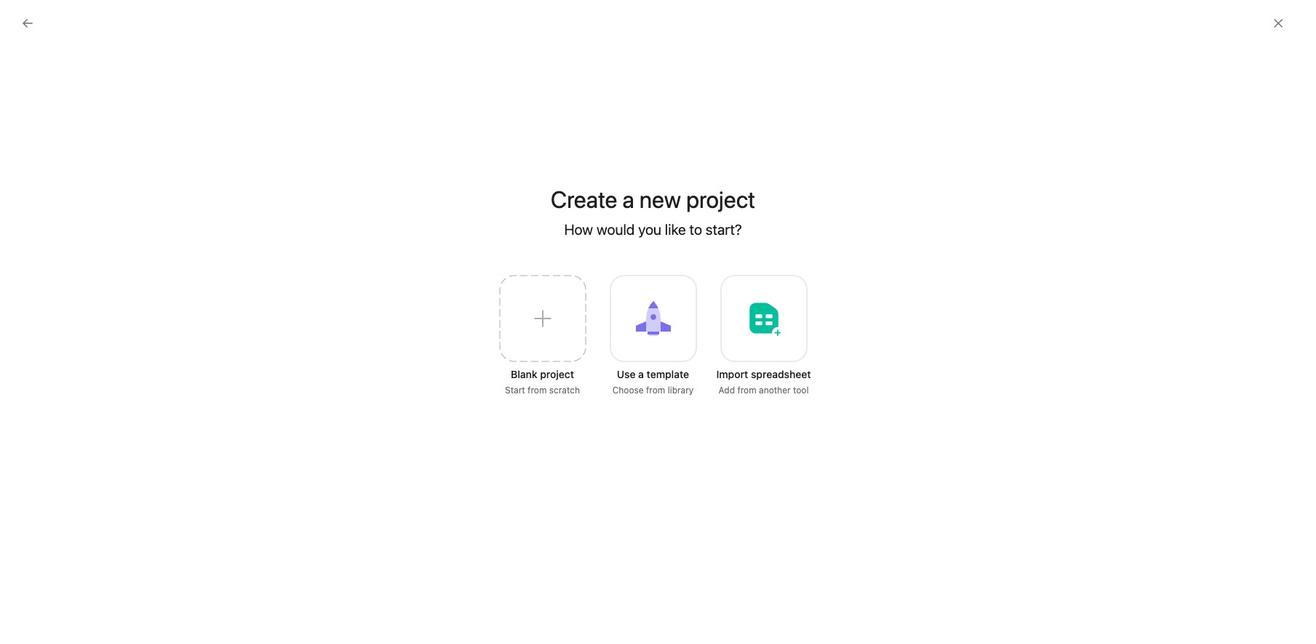 Task type: locate. For each thing, give the bounding box(es) containing it.
project
[[540, 368, 574, 380]]

1 vertical spatial a
[[638, 368, 644, 380]]

add
[[719, 385, 735, 395]]

hide sidebar image
[[19, 12, 31, 23]]

scratch
[[549, 385, 580, 395]]

how
[[564, 221, 593, 238]]

spreadsheet
[[751, 368, 811, 380]]

from inside the use a template choose from library
[[646, 385, 665, 395]]

how would you like to start?
[[564, 221, 742, 238]]

another
[[759, 385, 791, 395]]

0 vertical spatial a
[[622, 185, 634, 213]]

from down template
[[646, 385, 665, 395]]

1 from from the left
[[528, 385, 547, 395]]

blank
[[511, 368, 537, 380]]

close image
[[1273, 17, 1284, 29]]

from for import
[[737, 385, 757, 395]]

a right use
[[638, 368, 644, 380]]

create
[[551, 185, 617, 213]]

blank project start from scratch
[[505, 368, 580, 395]]

import
[[716, 368, 748, 380]]

tool
[[793, 385, 809, 395]]

start
[[505, 385, 525, 395]]

use a template choose from library
[[612, 368, 694, 395]]

a
[[622, 185, 634, 213], [638, 368, 644, 380]]

1 horizontal spatial a
[[638, 368, 644, 380]]

0 horizontal spatial a
[[622, 185, 634, 213]]

from inside the blank project start from scratch
[[528, 385, 547, 395]]

from down blank
[[528, 385, 547, 395]]

2 horizontal spatial from
[[737, 385, 757, 395]]

from inside import spreadsheet add from another tool
[[737, 385, 757, 395]]

go back image
[[22, 17, 33, 29]]

3 from from the left
[[737, 385, 757, 395]]

0 horizontal spatial from
[[528, 385, 547, 395]]

1 horizontal spatial from
[[646, 385, 665, 395]]

a for new project
[[622, 185, 634, 213]]

from for blank
[[528, 385, 547, 395]]

from right add
[[737, 385, 757, 395]]

a up would
[[622, 185, 634, 213]]

from
[[528, 385, 547, 395], [646, 385, 665, 395], [737, 385, 757, 395]]

2 from from the left
[[646, 385, 665, 395]]

a inside the use a template choose from library
[[638, 368, 644, 380]]



Task type: describe. For each thing, give the bounding box(es) containing it.
would
[[597, 221, 635, 238]]

template
[[647, 368, 689, 380]]

use
[[617, 368, 636, 380]]

create a new project
[[551, 185, 755, 213]]

you
[[638, 221, 661, 238]]

like
[[665, 221, 686, 238]]

library
[[668, 385, 694, 395]]

to start?
[[690, 221, 742, 238]]

import spreadsheet add from another tool
[[716, 368, 811, 395]]

new project
[[639, 185, 755, 213]]

a for template
[[638, 368, 644, 380]]

choose
[[612, 385, 644, 395]]



Task type: vqa. For each thing, say whether or not it's contained in the screenshot.
from
yes



